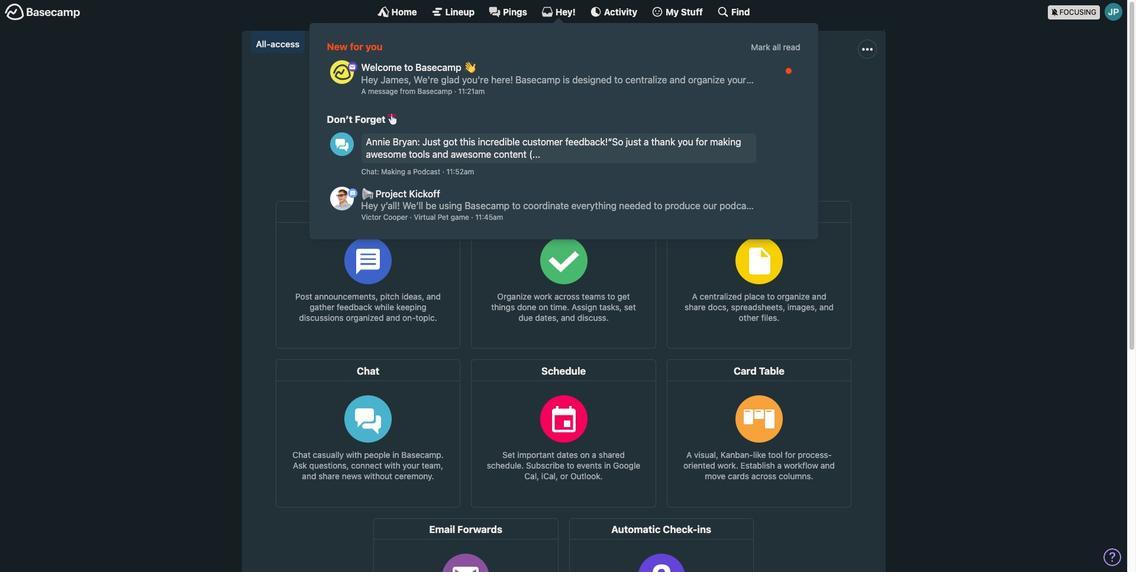 Task type: describe. For each thing, give the bounding box(es) containing it.
onboarding image
[[348, 62, 357, 72]]

thank
[[651, 137, 675, 147]]

welcome to basecamp 👋
[[361, 62, 476, 73]]

0 horizontal spatial you
[[366, 41, 383, 52]]

people on this project element
[[566, 149, 632, 180]]

victor cooper image
[[330, 187, 354, 210]]

cooper
[[383, 213, 408, 222]]

11:21am
[[458, 87, 485, 96]]

incredible
[[478, 137, 520, 147]]

annie bryan: just got this incredible customer feedback!"so just a thank you for making awesome tools and awesome content             (...
[[366, 137, 741, 160]]

a new boundary breaking game
[[496, 127, 632, 138]]

stuff
[[681, 6, 703, 17]]

activity link
[[590, 6, 638, 18]]

pings button
[[489, 6, 527, 18]]

gary orlando image
[[568, 159, 587, 178]]

👋
[[464, 62, 476, 73]]

new
[[327, 41, 348, 52]]

a for a new boundary breaking game
[[496, 127, 502, 138]]

podcast
[[413, 167, 440, 176]]

home
[[392, 6, 417, 17]]

making
[[710, 137, 741, 147]]

for inside annie bryan: just got this incredible customer feedback!"so just a thank you for making awesome tools and awesome content             (...
[[696, 137, 708, 147]]

focusing
[[1060, 7, 1097, 16]]

read
[[783, 42, 801, 52]]

to
[[404, 62, 413, 73]]

0 vertical spatial basecamp
[[416, 62, 462, 73]]

victor
[[361, 213, 381, 222]]

11:45am element
[[475, 213, 503, 222]]

content
[[494, 149, 527, 160]]

mark all read button
[[751, 41, 801, 53]]

from
[[400, 87, 416, 96]]

basecamp image
[[330, 61, 354, 84]]

access
[[271, 38, 300, 49]]

game for pet
[[451, 213, 469, 222]]

message
[[368, 87, 398, 96]]

all-
[[256, 38, 271, 49]]

kickoff
[[409, 189, 440, 199]]

focusing button
[[1048, 0, 1128, 23]]

(...
[[529, 149, 541, 160]]

james peterson image
[[1105, 3, 1123, 21]]

feedback!"so
[[565, 137, 624, 147]]

pings
[[503, 6, 527, 17]]

dec 18
[[464, 64, 489, 74]]

you inside annie bryan: just got this incredible customer feedback!"so just a thank you for making awesome tools and awesome content             (...
[[678, 137, 693, 147]]

this
[[460, 137, 476, 147]]

welcome
[[361, 62, 402, 73]]

virtual
[[414, 213, 436, 222]]

and
[[432, 149, 449, 160]]

don't forget
[[327, 114, 388, 125]]

breaking
[[568, 127, 605, 138]]

hey!
[[556, 6, 576, 17]]

set up people link
[[495, 159, 561, 178]]

mark all read
[[751, 42, 801, 52]]

find
[[731, 6, 750, 17]]

my stuff
[[666, 6, 703, 17]]

bryan:
[[393, 137, 420, 147]]

find button
[[717, 6, 750, 18]]

📢 project kickoff
[[361, 189, 440, 199]]



Task type: vqa. For each thing, say whether or not it's contained in the screenshot.
tyler black image to the bottom
no



Task type: locate. For each thing, give the bounding box(es) containing it.
up
[[517, 163, 527, 173]]

annie
[[366, 137, 390, 147]]

0 horizontal spatial game
[[451, 213, 469, 222]]

dec
[[464, 64, 478, 74]]

0 vertical spatial for
[[350, 41, 363, 52]]

a message from basecamp 11:21am
[[361, 87, 485, 96]]

11:52am element
[[447, 167, 474, 176]]

awesome
[[366, 149, 407, 160], [451, 149, 491, 160]]

you right thank
[[678, 137, 693, 147]]

project
[[376, 189, 407, 199]]

all-access element
[[251, 31, 305, 53]]

a left new
[[496, 127, 502, 138]]

a right making
[[407, 167, 411, 176]]

don't
[[327, 114, 353, 125]]

switch accounts image
[[5, 3, 80, 21]]

1 horizontal spatial awesome
[[451, 149, 491, 160]]

just
[[626, 137, 641, 147]]

awesome down annie
[[366, 149, 407, 160]]

1 vertical spatial a
[[496, 127, 502, 138]]

home link
[[377, 6, 417, 18]]

a
[[644, 137, 649, 147], [407, 167, 411, 176]]

set
[[503, 163, 515, 173]]

1 vertical spatial basecamp
[[418, 87, 452, 96]]

1 awesome from the left
[[366, 149, 407, 160]]

0 vertical spatial a
[[644, 137, 649, 147]]

for left making
[[696, 137, 708, 147]]

greg robinson image
[[590, 159, 609, 178]]

0 horizontal spatial for
[[350, 41, 363, 52]]

message image
[[348, 189, 357, 198]]

tools
[[409, 149, 430, 160]]

18
[[481, 64, 489, 74]]

for
[[350, 41, 363, 52], [696, 137, 708, 147]]

game
[[608, 127, 632, 138], [451, 213, 469, 222]]

📢
[[361, 189, 373, 199]]

0 horizontal spatial a
[[361, 87, 366, 96]]

basecamp up a message from basecamp 11:21am
[[416, 62, 462, 73]]

2 awesome from the left
[[451, 149, 491, 160]]

basecamp
[[416, 62, 462, 73], [418, 87, 452, 96]]

new
[[505, 127, 522, 138]]

a for a message from basecamp 11:21am
[[361, 87, 366, 96]]

game right breaking
[[608, 127, 632, 138]]

0 vertical spatial you
[[366, 41, 383, 52]]

boundary
[[525, 127, 566, 138]]

lineup
[[446, 6, 475, 17]]

1 horizontal spatial for
[[696, 137, 708, 147]]

0 horizontal spatial awesome
[[366, 149, 407, 160]]

11:52am
[[447, 167, 474, 176]]

1 horizontal spatial a
[[496, 127, 502, 138]]

a inside annie bryan: just got this incredible customer feedback!"so just a thank you for making awesome tools and awesome content             (...
[[644, 137, 649, 147]]

1 vertical spatial for
[[696, 137, 708, 147]]

0 horizontal spatial a
[[407, 167, 411, 176]]

people
[[529, 163, 553, 173]]

making
[[381, 167, 405, 176]]

basecamp right 'from'
[[418, 87, 452, 96]]

a
[[361, 87, 366, 96], [496, 127, 502, 138]]

james peterson image
[[611, 159, 630, 178]]

1 vertical spatial game
[[451, 213, 469, 222]]

game inside main element
[[451, 213, 469, 222]]

all
[[773, 42, 781, 52]]

forget
[[355, 114, 386, 125]]

for right new at the top left of the page
[[350, 41, 363, 52]]

got
[[443, 137, 458, 147]]

new for you
[[327, 41, 383, 52]]

you
[[366, 41, 383, 52], [678, 137, 693, 147]]

1 vertical spatial a
[[407, 167, 411, 176]]

game right pet
[[451, 213, 469, 222]]

1 horizontal spatial you
[[678, 137, 693, 147]]

1 vertical spatial you
[[678, 137, 693, 147]]

victor cooper virtual pet game 11:45am
[[361, 213, 503, 222]]

main element
[[0, 0, 1128, 240]]

1 horizontal spatial a
[[644, 137, 649, 147]]

mark
[[751, 42, 770, 52]]

all-access
[[256, 38, 300, 49]]

1 horizontal spatial game
[[608, 127, 632, 138]]

0 vertical spatial a
[[361, 87, 366, 96]]

a right just
[[644, 137, 649, 147]]

activity
[[604, 6, 638, 17]]

my stuff button
[[652, 6, 703, 18]]

pet
[[438, 213, 449, 222]]

game for breaking
[[608, 127, 632, 138]]

chat:
[[361, 167, 379, 176]]

0 vertical spatial game
[[608, 127, 632, 138]]

11:21am element
[[458, 87, 485, 96]]

11:45am
[[475, 213, 503, 222]]

hey! button
[[542, 6, 576, 18]]

just
[[423, 137, 441, 147]]

a left message
[[361, 87, 366, 96]]

you up welcome
[[366, 41, 383, 52]]

lineup link
[[431, 6, 475, 18]]

my
[[666, 6, 679, 17]]

chat: making a podcast 11:52am
[[361, 167, 474, 176]]

set up people
[[503, 163, 553, 173]]

awesome down this
[[451, 149, 491, 160]]

customer
[[523, 137, 563, 147]]



